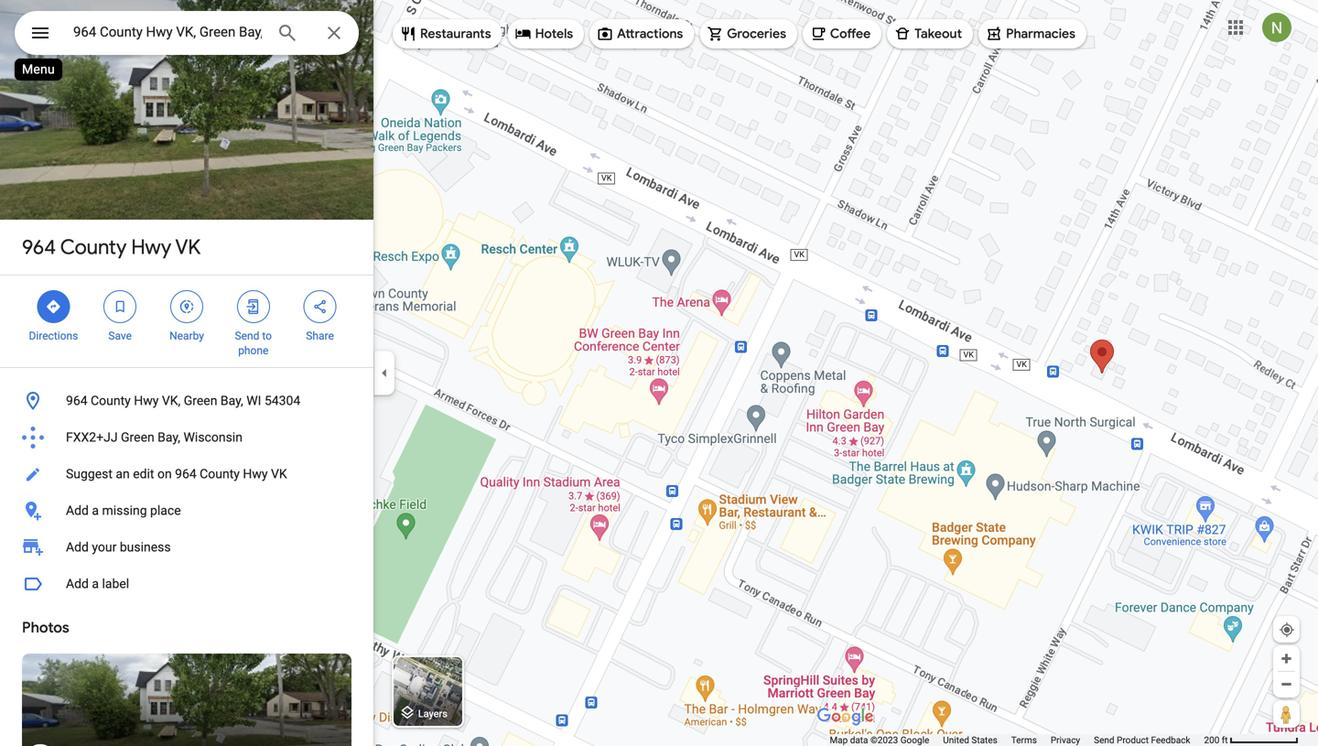 Task type: vqa. For each thing, say whether or not it's contained in the screenshot.
right Green
yes



Task type: describe. For each thing, give the bounding box(es) containing it.
 button
[[15, 11, 66, 59]]

layers
[[418, 708, 448, 720]]

pharmacies
[[1007, 26, 1076, 42]]

send for send product feedback
[[1095, 735, 1115, 746]]

vk,
[[162, 393, 181, 408]]

business
[[120, 540, 171, 555]]

suggest
[[66, 467, 113, 482]]

pharmacies button
[[979, 12, 1087, 56]]

privacy
[[1051, 735, 1081, 746]]

united states button
[[944, 734, 998, 746]]

photos
[[22, 619, 69, 637]]

footer inside google maps element
[[830, 734, 1205, 746]]

google
[[901, 735, 930, 746]]

suggest an edit on 964 county hwy vk
[[66, 467, 287, 482]]

fxx2+jj green bay, wisconsin
[[66, 430, 243, 445]]

coffee button
[[803, 12, 882, 56]]

0 horizontal spatial bay,
[[158, 430, 180, 445]]

200
[[1205, 735, 1220, 746]]

2 vertical spatial hwy
[[243, 467, 268, 482]]

send product feedback
[[1095, 735, 1191, 746]]

terms
[[1012, 735, 1037, 746]]

google maps element
[[0, 0, 1319, 746]]

actions for 964 county hwy vk region
[[0, 276, 374, 367]]

save
[[108, 330, 132, 343]]

to
[[262, 330, 272, 343]]

send to phone
[[235, 330, 272, 357]]

states
[[972, 735, 998, 746]]

edit
[[133, 467, 154, 482]]

an
[[116, 467, 130, 482]]

groceries
[[727, 26, 787, 42]]


[[29, 20, 51, 46]]

map data ©2023 google
[[830, 735, 930, 746]]

none field inside 964 county hwy vk, green bay, wi 54304 field
[[73, 21, 262, 43]]

show street view coverage image
[[1274, 701, 1300, 728]]

united states
[[944, 735, 998, 746]]

add a missing place
[[66, 503, 181, 518]]

0 vertical spatial bay,
[[221, 393, 243, 408]]

terms button
[[1012, 734, 1037, 746]]

zoom out image
[[1280, 678, 1294, 691]]

add for add a missing place
[[66, 503, 89, 518]]

directions
[[29, 330, 78, 343]]

add your business link
[[0, 529, 374, 566]]

2 vertical spatial county
[[200, 467, 240, 482]]

label
[[102, 576, 129, 592]]

ft
[[1222, 735, 1229, 746]]

2 vertical spatial 964
[[175, 467, 197, 482]]

 search field
[[15, 11, 359, 59]]

county for 964 county hwy vk, green bay, wi 54304
[[91, 393, 131, 408]]

wi
[[247, 393, 261, 408]]

add for add your business
[[66, 540, 89, 555]]

groceries button
[[700, 12, 798, 56]]

privacy button
[[1051, 734, 1081, 746]]

964 county hwy vk main content
[[0, 0, 374, 746]]

coffee
[[831, 26, 871, 42]]


[[179, 297, 195, 317]]

attractions
[[617, 26, 683, 42]]

vk inside button
[[271, 467, 287, 482]]

hotels button
[[508, 12, 584, 56]]

fxx2+jj green bay, wisconsin button
[[0, 419, 374, 456]]

hwy for vk
[[131, 234, 171, 260]]

send for send to phone
[[235, 330, 260, 343]]

on
[[157, 467, 172, 482]]

product
[[1117, 735, 1149, 746]]

add a label button
[[0, 566, 374, 603]]

964 county hwy vk, green bay, wi 54304 button
[[0, 383, 374, 419]]

suggest an edit on 964 county hwy vk button
[[0, 456, 374, 493]]

hotels
[[535, 26, 573, 42]]



Task type: locate. For each thing, give the bounding box(es) containing it.
place
[[150, 503, 181, 518]]

a for label
[[92, 576, 99, 592]]

200 ft button
[[1205, 735, 1300, 746]]

1 horizontal spatial 964
[[66, 393, 88, 408]]

None field
[[73, 21, 262, 43]]

add
[[66, 503, 89, 518], [66, 540, 89, 555], [66, 576, 89, 592]]

2 a from the top
[[92, 576, 99, 592]]

1 add from the top
[[66, 503, 89, 518]]

footer
[[830, 734, 1205, 746]]


[[245, 297, 262, 317]]

add your business
[[66, 540, 171, 555]]

0 horizontal spatial send
[[235, 330, 260, 343]]

0 vertical spatial 964
[[22, 234, 56, 260]]

hwy down wi
[[243, 467, 268, 482]]

send left 'product'
[[1095, 735, 1115, 746]]

0 horizontal spatial 964
[[22, 234, 56, 260]]

1 vertical spatial vk
[[271, 467, 287, 482]]

missing
[[102, 503, 147, 518]]

964 county hwy vk
[[22, 234, 201, 260]]

1 vertical spatial add
[[66, 540, 89, 555]]

964
[[22, 234, 56, 260], [66, 393, 88, 408], [175, 467, 197, 482]]

964 for 964 county hwy vk, green bay, wi 54304
[[66, 393, 88, 408]]

bay,
[[221, 393, 243, 408], [158, 430, 180, 445]]

county up 
[[60, 234, 127, 260]]

attractions button
[[590, 12, 694, 56]]

hwy
[[131, 234, 171, 260], [134, 393, 159, 408], [243, 467, 268, 482]]

fxx2+jj
[[66, 430, 118, 445]]

takeout
[[915, 26, 963, 42]]

1 vertical spatial bay,
[[158, 430, 180, 445]]

0 vertical spatial county
[[60, 234, 127, 260]]

bay, down vk,
[[158, 430, 180, 445]]

54304
[[265, 393, 301, 408]]

data
[[850, 735, 869, 746]]

add left your
[[66, 540, 89, 555]]

green up edit
[[121, 430, 155, 445]]

1 vertical spatial county
[[91, 393, 131, 408]]

1 horizontal spatial green
[[184, 393, 217, 408]]

0 vertical spatial send
[[235, 330, 260, 343]]

map
[[830, 735, 848, 746]]

send product feedback button
[[1095, 734, 1191, 746]]

add inside "link"
[[66, 540, 89, 555]]

1 horizontal spatial vk
[[271, 467, 287, 482]]

3 add from the top
[[66, 576, 89, 592]]

964 for 964 county hwy vk
[[22, 234, 56, 260]]

zoom in image
[[1280, 652, 1294, 666]]

964 up 
[[22, 234, 56, 260]]

green
[[184, 393, 217, 408], [121, 430, 155, 445]]

1 vertical spatial hwy
[[134, 393, 159, 408]]

phone
[[238, 344, 269, 357]]

green right vk,
[[184, 393, 217, 408]]

vk up ''
[[175, 234, 201, 260]]

county for 964 county hwy vk
[[60, 234, 127, 260]]

1 vertical spatial a
[[92, 576, 99, 592]]

2 vertical spatial add
[[66, 576, 89, 592]]

add down suggest
[[66, 503, 89, 518]]

0 vertical spatial vk
[[175, 234, 201, 260]]

show your location image
[[1279, 622, 1296, 638]]

2 add from the top
[[66, 540, 89, 555]]

send inside button
[[1095, 735, 1115, 746]]

add a label
[[66, 576, 129, 592]]

1 a from the top
[[92, 503, 99, 518]]

vk down 54304
[[271, 467, 287, 482]]

vk
[[175, 234, 201, 260], [271, 467, 287, 482]]

a left label
[[92, 576, 99, 592]]


[[45, 297, 62, 317]]

a left missing
[[92, 503, 99, 518]]

send inside send to phone
[[235, 330, 260, 343]]

restaurants
[[420, 26, 491, 42]]

restaurants button
[[393, 12, 502, 56]]

add left label
[[66, 576, 89, 592]]

county up fxx2+jj
[[91, 393, 131, 408]]

hwy up actions for 964 county hwy vk region
[[131, 234, 171, 260]]

nearby
[[169, 330, 204, 343]]

1 vertical spatial green
[[121, 430, 155, 445]]

takeout button
[[888, 12, 974, 56]]

964 right on
[[175, 467, 197, 482]]

feedback
[[1152, 735, 1191, 746]]

1 horizontal spatial send
[[1095, 735, 1115, 746]]

county
[[60, 234, 127, 260], [91, 393, 131, 408], [200, 467, 240, 482]]

send
[[235, 330, 260, 343], [1095, 735, 1115, 746]]

bay, left wi
[[221, 393, 243, 408]]

a
[[92, 503, 99, 518], [92, 576, 99, 592]]

1 vertical spatial 964
[[66, 393, 88, 408]]

0 vertical spatial a
[[92, 503, 99, 518]]

964 up fxx2+jj
[[66, 393, 88, 408]]

0 vertical spatial hwy
[[131, 234, 171, 260]]

collapse side panel image
[[375, 363, 395, 383]]

send up phone
[[235, 330, 260, 343]]

a for missing
[[92, 503, 99, 518]]

964 County Hwy VK, Green Bay, WI 54304 field
[[15, 11, 359, 55]]


[[112, 297, 128, 317]]

share
[[306, 330, 334, 343]]

united
[[944, 735, 970, 746]]

1 vertical spatial send
[[1095, 735, 1115, 746]]

964 county hwy vk, green bay, wi 54304
[[66, 393, 301, 408]]

0 horizontal spatial vk
[[175, 234, 201, 260]]

0 vertical spatial green
[[184, 393, 217, 408]]

©2023
[[871, 735, 899, 746]]

2 horizontal spatial 964
[[175, 467, 197, 482]]

1 horizontal spatial bay,
[[221, 393, 243, 408]]


[[312, 297, 328, 317]]

hwy for vk,
[[134, 393, 159, 408]]

wisconsin
[[184, 430, 243, 445]]

hwy left vk,
[[134, 393, 159, 408]]

google account: natalie lubich  
(natalie.lubich@adept.ai) image
[[1263, 13, 1292, 42]]

add for add a label
[[66, 576, 89, 592]]

0 vertical spatial add
[[66, 503, 89, 518]]

0 horizontal spatial green
[[121, 430, 155, 445]]

your
[[92, 540, 117, 555]]

add a missing place button
[[0, 493, 374, 529]]

footer containing map data ©2023 google
[[830, 734, 1205, 746]]

county down wisconsin
[[200, 467, 240, 482]]

200 ft
[[1205, 735, 1229, 746]]



